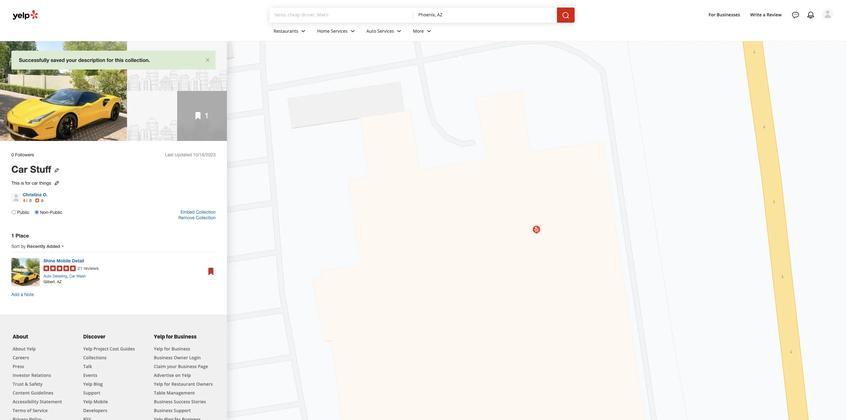 Task type: vqa. For each thing, say whether or not it's contained in the screenshot.
Note in the left of the page
yes



Task type: locate. For each thing, give the bounding box(es) containing it.
a
[[763, 12, 766, 18], [21, 292, 23, 298]]

business success stories link
[[154, 399, 206, 405]]

1 horizontal spatial a
[[763, 12, 766, 18]]

messages image
[[792, 11, 800, 19]]

2 24 chevron down v2 image from the left
[[395, 27, 403, 35]]

restaurants
[[274, 28, 298, 34]]

0 down christina
[[29, 199, 32, 203]]

1 horizontal spatial services
[[377, 28, 394, 34]]

careers link
[[13, 355, 29, 361]]

1 services from the left
[[331, 28, 348, 34]]

collection up "remove collection" link
[[196, 210, 216, 215]]

1 horizontal spatial car
[[69, 274, 75, 279]]

services for home services
[[331, 28, 348, 34]]

24 chevron down v2 image for auto services
[[395, 27, 403, 35]]

about inside about yelp careers press investor relations trust & safety content guidelines accessibility statement terms of service
[[13, 346, 26, 352]]

1 vertical spatial 1
[[11, 233, 14, 239]]

this
[[11, 181, 20, 186]]

support
[[83, 391, 100, 396], [174, 408, 191, 414]]

about up careers link
[[13, 346, 26, 352]]

1 for 1 place
[[11, 233, 14, 239]]

0 vertical spatial support
[[83, 391, 100, 396]]

3 24 chevron down v2 image from the left
[[425, 27, 433, 35]]

car up "is"
[[11, 164, 27, 175]]

car
[[32, 181, 38, 186]]

yelp up the "yelp for business" link
[[154, 334, 165, 341]]

1
[[205, 111, 209, 120], [11, 233, 14, 239]]

1 vertical spatial your
[[167, 364, 177, 370]]

review
[[767, 12, 782, 18]]

24 chevron down v2 image
[[349, 27, 356, 35], [395, 27, 403, 35], [425, 27, 433, 35]]

2 public from the left
[[50, 210, 62, 215]]

yelp down events
[[83, 382, 92, 388]]

yelp blog link
[[83, 382, 103, 388]]

services inside "auto services" link
[[377, 28, 394, 34]]

None radio
[[35, 211, 39, 215]]

5.0 star rating image
[[44, 266, 76, 272]]

0 vertical spatial car
[[11, 164, 27, 175]]

0 horizontal spatial auto
[[44, 274, 51, 279]]

0 horizontal spatial 1
[[11, 233, 14, 239]]

home
[[317, 28, 330, 34]]

o.
[[43, 192, 48, 198]]

description
[[78, 57, 105, 63]]

0 vertical spatial a
[[763, 12, 766, 18]]

mobile up 5.0 star rating image at the left of page
[[57, 258, 71, 264]]

1 vertical spatial mobile
[[94, 399, 108, 405]]

1 vertical spatial collection
[[196, 216, 216, 221]]

1 vertical spatial christina o. image
[[11, 193, 21, 203]]

a right write in the top right of the page
[[763, 12, 766, 18]]

press
[[13, 364, 24, 370]]

write a review
[[750, 12, 782, 18]]

yelp right on
[[182, 373, 191, 379]]

auto
[[367, 28, 376, 34], [44, 274, 51, 279]]

embed collection remove collection
[[178, 210, 216, 221]]

1 horizontal spatial your
[[167, 364, 177, 370]]

× link
[[205, 55, 210, 64]]

events link
[[83, 373, 97, 379]]

services inside 'home services' link
[[331, 28, 348, 34]]

1 vertical spatial support
[[174, 408, 191, 414]]

2 horizontal spatial 24 chevron down v2 image
[[425, 27, 433, 35]]

trust & safety link
[[13, 382, 42, 388]]

0 horizontal spatial your
[[66, 57, 77, 63]]

24 chevron down v2 image right auto services on the top of page
[[395, 27, 403, 35]]

service
[[33, 408, 48, 414]]

remove
[[178, 216, 195, 221]]

about up "about yelp" link
[[13, 334, 28, 341]]

1 horizontal spatial auto
[[367, 28, 376, 34]]

24 chevron down v2 image inside more link
[[425, 27, 433, 35]]

search image
[[562, 12, 570, 19]]

followers
[[15, 153, 34, 158]]

24 chevron down v2 image right more
[[425, 27, 433, 35]]

shine
[[44, 258, 55, 264]]

1 horizontal spatial christina o. image
[[822, 9, 834, 20]]

for right "is"
[[25, 181, 30, 186]]

recently
[[27, 244, 45, 249]]

events
[[83, 373, 97, 379]]

support down success
[[174, 408, 191, 414]]

0 vertical spatial mobile
[[57, 258, 71, 264]]

0 horizontal spatial public
[[17, 210, 29, 215]]

0 vertical spatial collection
[[196, 210, 216, 215]]

yelp for business link
[[154, 346, 190, 352]]

24 chevron down v2 image
[[300, 27, 307, 35]]

embed
[[181, 210, 195, 215]]

claim your business page link
[[154, 364, 208, 370]]

for businesses
[[709, 12, 740, 18]]

christina o. image
[[822, 9, 834, 20], [11, 193, 21, 203]]

mobile
[[57, 258, 71, 264], [94, 399, 108, 405]]

1 horizontal spatial 24 chevron down v2 image
[[395, 27, 403, 35]]

0 horizontal spatial christina o. image
[[11, 193, 21, 203]]

shine mobile detail image
[[11, 258, 40, 287]]

24 chevron down v2 image inside "auto services" link
[[395, 27, 403, 35]]

your inside yelp for business business owner login claim your business page advertise on yelp yelp for restaurant owners table management business success stories business support
[[167, 364, 177, 370]]

about yelp careers press investor relations trust & safety content guidelines accessibility statement terms of service
[[13, 346, 62, 414]]

mobile up developers
[[94, 399, 108, 405]]

for left this
[[107, 57, 113, 63]]

this
[[115, 57, 124, 63]]

collections link
[[83, 355, 107, 361]]

1 24 chevron down v2 image from the left
[[349, 27, 356, 35]]

1 horizontal spatial mobile
[[94, 399, 108, 405]]

christina o. image right notifications icon
[[822, 9, 834, 20]]

1 vertical spatial a
[[21, 292, 23, 298]]

services
[[331, 28, 348, 34], [377, 28, 394, 34]]

support inside the yelp project cost guides collections talk events yelp blog support yelp mobile developers
[[83, 391, 100, 396]]

auto detailing link
[[44, 274, 67, 279]]

24 chevron down v2 image inside 'home services' link
[[349, 27, 356, 35]]

1 place
[[11, 233, 29, 239]]

your
[[66, 57, 77, 63], [167, 364, 177, 370]]

0 vertical spatial auto
[[367, 28, 376, 34]]

content guidelines link
[[13, 391, 53, 396]]

home services
[[317, 28, 348, 34]]

restaurants link
[[269, 23, 312, 41]]

your right saved
[[66, 57, 77, 63]]

search image
[[562, 12, 570, 19]]

a right add
[[21, 292, 23, 298]]

owners
[[196, 382, 213, 388]]

0 vertical spatial 1
[[205, 111, 209, 120]]

car stuff
[[11, 164, 51, 175]]

content
[[13, 391, 30, 396]]

0 left followers
[[11, 153, 14, 158]]

collection
[[196, 210, 216, 215], [196, 216, 216, 221]]

collection down embed collection link
[[196, 216, 216, 221]]

services for auto services
[[377, 28, 394, 34]]

notifications image
[[807, 11, 815, 19]]

1 vertical spatial about
[[13, 346, 26, 352]]

car right ,
[[69, 274, 75, 279]]

0 vertical spatial christina o. image
[[822, 9, 834, 20]]

developers
[[83, 408, 107, 414]]

1 about from the top
[[13, 334, 28, 341]]

table
[[154, 391, 165, 396]]

21 reviews
[[78, 266, 99, 271]]

yelp project cost guides link
[[83, 346, 135, 352]]

&
[[25, 382, 28, 388]]

1 horizontal spatial support
[[174, 408, 191, 414]]

24 chevron down v2 image down   text field
[[349, 27, 356, 35]]

last updated 10/16/2023
[[165, 153, 216, 158]]

0 down o.
[[41, 199, 43, 203]]

by
[[21, 244, 26, 249]]

2 services from the left
[[377, 28, 394, 34]]

None radio
[[12, 211, 16, 215]]

yelp up table
[[154, 382, 163, 388]]

auto inside auto detailing , car wash gilbert, az
[[44, 274, 51, 279]]

christina o. image down this
[[11, 193, 21, 203]]

home services link
[[312, 23, 361, 41]]

1 horizontal spatial 0
[[29, 199, 32, 203]]

your up advertise on yelp link
[[167, 364, 177, 370]]

business
[[174, 334, 197, 341], [171, 346, 190, 352], [154, 355, 173, 361], [178, 364, 197, 370], [154, 399, 173, 405], [154, 408, 173, 414]]

tacos, cheap dinner, Max's text field
[[275, 12, 408, 18]]

yelp inside about yelp careers press investor relations trust & safety content guidelines accessibility statement terms of service
[[27, 346, 36, 352]]

guidelines
[[31, 391, 53, 396]]

0 horizontal spatial 24 chevron down v2 image
[[349, 27, 356, 35]]

auto for auto detailing , car wash gilbert, az
[[44, 274, 51, 279]]

1 horizontal spatial 1
[[205, 111, 209, 120]]

1 horizontal spatial public
[[50, 210, 62, 215]]

yelp mobile link
[[83, 399, 108, 405]]

yelp for restaurant owners link
[[154, 382, 213, 388]]

yelp up careers link
[[27, 346, 36, 352]]

0 followers
[[11, 153, 34, 158]]

0 vertical spatial about
[[13, 334, 28, 341]]

2 about from the top
[[13, 346, 26, 352]]

None search field
[[270, 8, 582, 23]]

a for add
[[21, 292, 23, 298]]

0 horizontal spatial a
[[21, 292, 23, 298]]

project
[[94, 346, 109, 352]]

on
[[175, 373, 181, 379]]

for businesses link
[[706, 9, 743, 20]]

accessibility
[[13, 399, 39, 405]]

support down yelp blog link on the bottom of page
[[83, 391, 100, 396]]

successfully saved your description for this collection.
[[19, 57, 150, 63]]

car inside auto detailing , car wash gilbert, az
[[69, 274, 75, 279]]

success
[[174, 399, 190, 405]]

place
[[16, 233, 29, 239]]

1 vertical spatial auto
[[44, 274, 51, 279]]

0 horizontal spatial services
[[331, 28, 348, 34]]

yelp
[[154, 334, 165, 341], [27, 346, 36, 352], [83, 346, 92, 352], [154, 346, 163, 352], [182, 373, 191, 379], [83, 382, 92, 388], [154, 382, 163, 388], [83, 399, 92, 405]]

0 horizontal spatial support
[[83, 391, 100, 396]]

yelp up claim
[[154, 346, 163, 352]]

1 vertical spatial car
[[69, 274, 75, 279]]

auto services
[[367, 28, 394, 34]]

trust
[[13, 382, 24, 388]]

car
[[11, 164, 27, 175], [69, 274, 75, 279]]

careers
[[13, 355, 29, 361]]



Task type: describe. For each thing, give the bounding box(es) containing it.
press link
[[13, 364, 24, 370]]

wash
[[76, 274, 86, 279]]

more
[[413, 28, 424, 34]]

sort
[[11, 244, 20, 249]]

christina
[[23, 192, 42, 198]]

terms
[[13, 408, 26, 414]]

0 horizontal spatial 0
[[11, 153, 14, 158]]

24 chevron down v2 image for home services
[[349, 27, 356, 35]]

sort by recently added
[[11, 244, 60, 249]]

claim
[[154, 364, 166, 370]]

shine mobile detail link
[[44, 258, 84, 264]]

page
[[198, 364, 208, 370]]

restaurant
[[171, 382, 195, 388]]

about for about yelp careers press investor relations trust & safety content guidelines accessibility statement terms of service
[[13, 346, 26, 352]]

for up the "yelp for business" link
[[166, 334, 173, 341]]

24 chevron down v2 image for more
[[425, 27, 433, 35]]

×
[[205, 55, 210, 64]]

non-
[[40, 210, 50, 215]]

for
[[709, 12, 716, 18]]

safety
[[29, 382, 42, 388]]

a for write
[[763, 12, 766, 18]]

business support link
[[154, 408, 191, 414]]

notifications image
[[807, 11, 815, 19]]

  text field
[[275, 12, 408, 19]]

embed collection link
[[181, 210, 216, 215]]

for up business owner login link
[[164, 346, 170, 352]]

1 for 1
[[205, 111, 209, 120]]

auto detailing , car wash gilbert, az
[[44, 274, 86, 285]]

auto for auto services
[[367, 28, 376, 34]]

yelp down support link
[[83, 399, 92, 405]]

2 collection from the top
[[196, 216, 216, 221]]

advertise
[[154, 373, 174, 379]]

map region
[[196, 36, 846, 421]]

21
[[78, 266, 82, 271]]

address, neighborhood, city, state or zip text field
[[418, 12, 552, 18]]

detail
[[72, 258, 84, 264]]

collections
[[83, 355, 107, 361]]

shine mobile detail
[[44, 258, 84, 264]]

business owner login link
[[154, 355, 201, 361]]

management
[[167, 391, 195, 396]]

things
[[39, 181, 51, 186]]

owner
[[174, 355, 188, 361]]

successfully
[[19, 57, 49, 63]]

talk link
[[83, 364, 92, 370]]

yelp up collections link
[[83, 346, 92, 352]]

write a review link
[[748, 9, 784, 20]]

messages image
[[792, 11, 800, 19]]

is
[[21, 181, 24, 186]]

10/16/2023
[[193, 153, 216, 158]]

table management link
[[154, 391, 195, 396]]

businesses
[[717, 12, 740, 18]]

added
[[46, 244, 60, 249]]

detailing
[[52, 274, 67, 279]]

cost
[[110, 346, 119, 352]]

guides
[[120, 346, 135, 352]]

developers link
[[83, 408, 107, 414]]

az
[[57, 280, 62, 285]]

1 public from the left
[[17, 210, 29, 215]]

note
[[24, 292, 34, 298]]

auto services link
[[361, 23, 408, 41]]

car wash link
[[69, 274, 86, 279]]

relations
[[31, 373, 51, 379]]

write
[[750, 12, 762, 18]]

about yelp link
[[13, 346, 36, 352]]

advertise on yelp link
[[154, 373, 191, 379]]

support inside yelp for business business owner login claim your business page advertise on yelp yelp for restaurant owners table management business success stories business support
[[174, 408, 191, 414]]

0 vertical spatial your
[[66, 57, 77, 63]]

mobile inside the yelp project cost guides collections talk events yelp blog support yelp mobile developers
[[94, 399, 108, 405]]

add
[[11, 292, 19, 298]]

support link
[[83, 391, 100, 396]]

more link
[[408, 23, 438, 41]]

1 collection from the top
[[196, 210, 216, 215]]

add a note link
[[11, 292, 216, 298]]

christina o.
[[23, 192, 48, 198]]

0 horizontal spatial car
[[11, 164, 27, 175]]

terms of service link
[[13, 408, 48, 414]]

reviews
[[84, 266, 99, 271]]

stories
[[191, 399, 206, 405]]

yelp project cost guides collections talk events yelp blog support yelp mobile developers
[[83, 346, 135, 414]]

about for about
[[13, 334, 28, 341]]

  text field
[[418, 12, 552, 19]]

accessibility statement link
[[13, 399, 62, 405]]

add a note
[[11, 292, 34, 298]]

updated
[[175, 153, 192, 158]]

blog
[[94, 382, 103, 388]]

2 horizontal spatial 0
[[41, 199, 43, 203]]

0 horizontal spatial mobile
[[57, 258, 71, 264]]

login
[[189, 355, 201, 361]]

gilbert,
[[44, 280, 56, 285]]

for down advertise
[[164, 382, 170, 388]]

non-public
[[40, 210, 62, 215]]

remove collection link
[[178, 216, 216, 221]]



